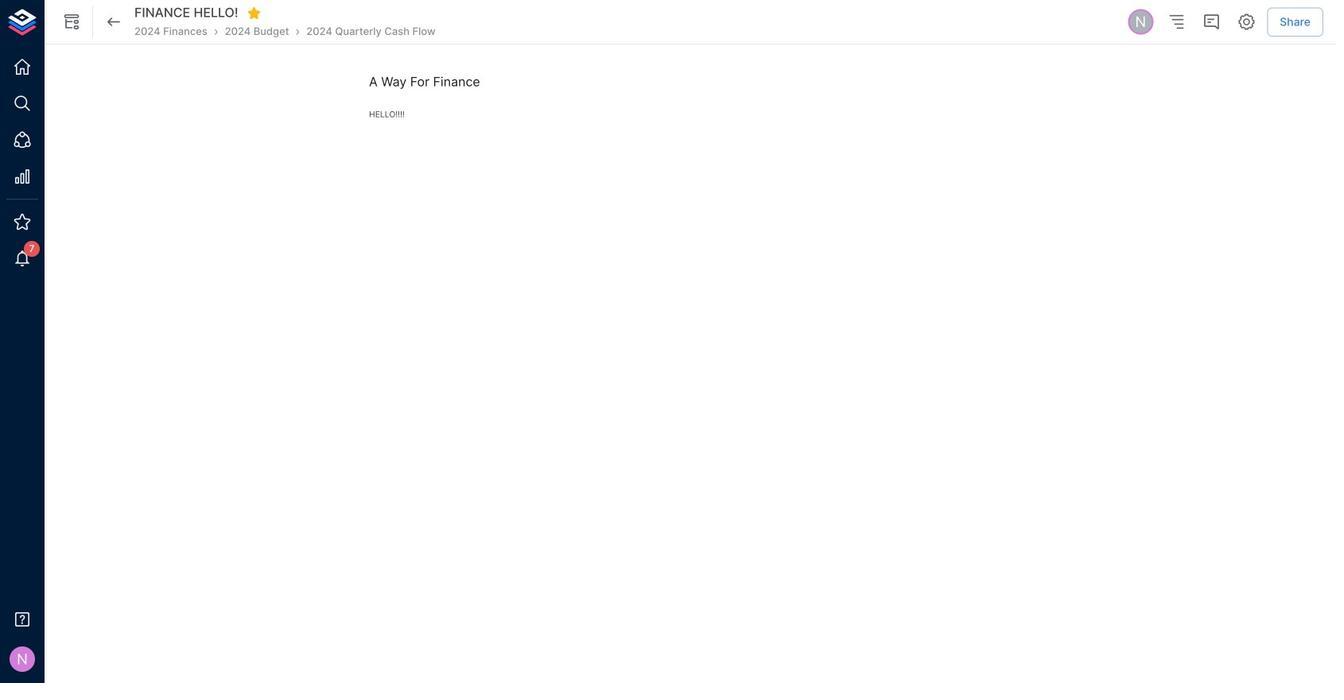 Task type: vqa. For each thing, say whether or not it's contained in the screenshot.
Favorite image
no



Task type: describe. For each thing, give the bounding box(es) containing it.
settings image
[[1238, 12, 1257, 31]]

show wiki image
[[62, 12, 81, 31]]

comments image
[[1203, 12, 1222, 31]]

table of contents image
[[1168, 12, 1187, 31]]

remove favorite image
[[247, 6, 261, 20]]

go back image
[[104, 12, 123, 31]]



